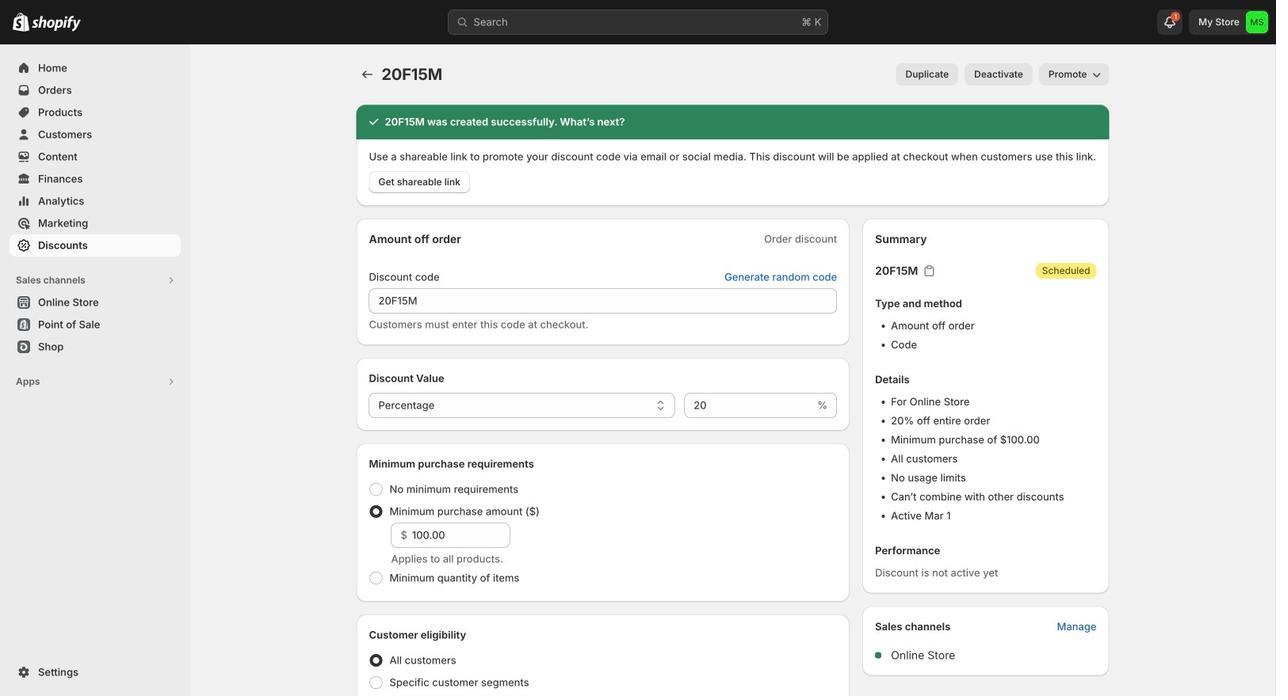 Task type: locate. For each thing, give the bounding box(es) containing it.
shopify image
[[32, 16, 81, 32]]

None text field
[[369, 289, 837, 314], [685, 393, 815, 419], [369, 289, 837, 314], [685, 393, 815, 419]]

my store image
[[1247, 11, 1269, 33]]

0.00 text field
[[412, 523, 510, 549]]



Task type: vqa. For each thing, say whether or not it's contained in the screenshot.
Shopify icon on the top
yes



Task type: describe. For each thing, give the bounding box(es) containing it.
shopify image
[[13, 12, 29, 32]]



